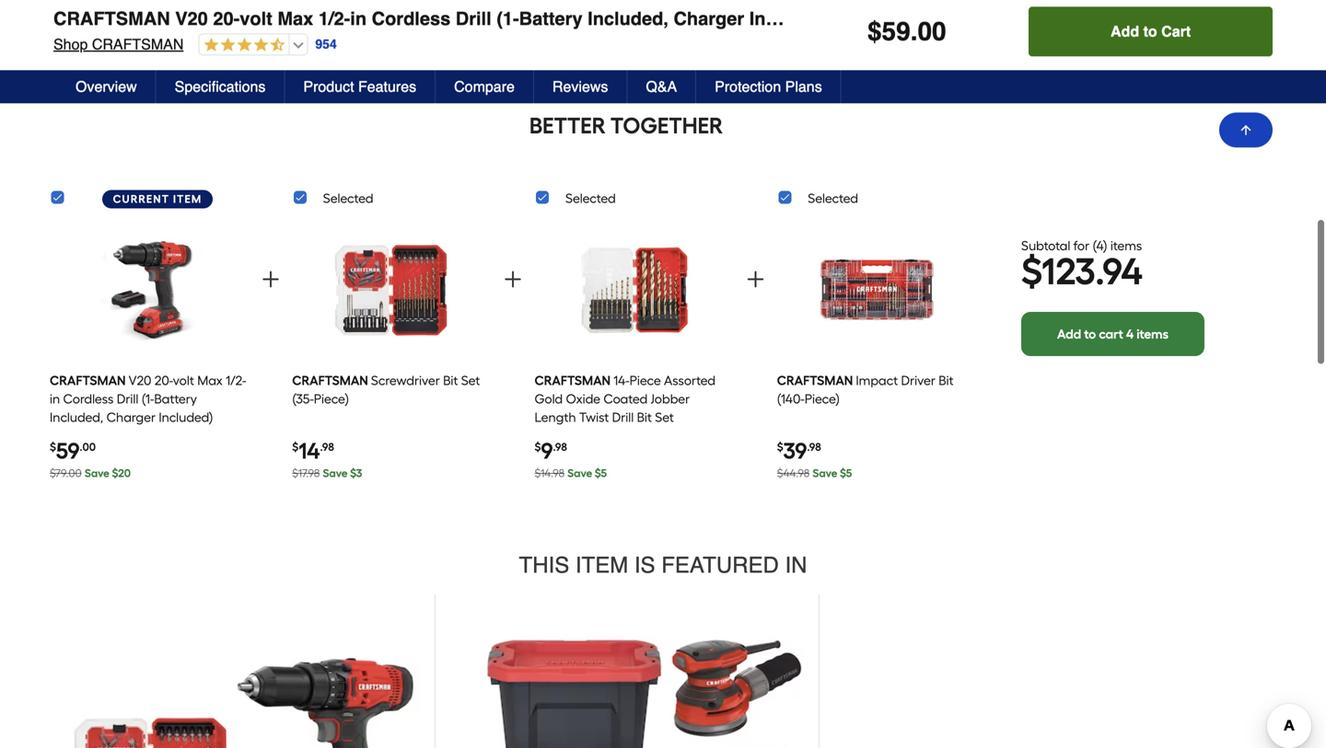 Task type: vqa. For each thing, say whether or not it's contained in the screenshot.


Task type: locate. For each thing, give the bounding box(es) containing it.
save inside 59 list item
[[85, 465, 109, 478]]

$ 39 .98
[[777, 436, 821, 463]]

14 list item
[[292, 215, 492, 489]]

1 vertical spatial items
[[1137, 325, 1169, 341]]

1 horizontal spatial item
[[576, 551, 628, 576]]

0 vertical spatial 20-
[[213, 11, 240, 33]]

2 horizontal spatial drill
[[612, 408, 634, 424]]

9
[[541, 436, 553, 463]]

1 vertical spatial charger
[[107, 408, 156, 424]]

$ left .
[[868, 20, 882, 50]]

$ 59 .00
[[50, 436, 96, 463]]

$ inside $ 14 .98
[[292, 439, 299, 452]]

20-
[[213, 11, 240, 33], [155, 371, 173, 387]]

set
[[461, 371, 480, 387], [655, 408, 674, 424]]

add
[[1111, 26, 1140, 43], [1057, 325, 1082, 341]]

bit right driver
[[939, 371, 954, 387]]

v20 20-volt max 1/2- in cordless drill (1-battery included, charger included)
[[50, 371, 246, 424]]

5 right $14.98
[[601, 465, 607, 478]]

current item
[[113, 191, 202, 204]]

3 selected from the left
[[808, 189, 858, 204]]

5
[[601, 465, 607, 478], [846, 465, 852, 478]]

set down jobber
[[655, 408, 674, 424]]

4
[[1097, 236, 1104, 252], [1126, 325, 1134, 341]]

1 horizontal spatial plus image
[[502, 267, 524, 289]]

2 horizontal spatial selected
[[808, 189, 858, 204]]

items right cart
[[1137, 325, 1169, 341]]

cordless up heart outline icon
[[372, 11, 451, 33]]

2 5 from the left
[[846, 465, 852, 478]]

1 save from the left
[[85, 465, 109, 478]]

1 piece) from the left
[[314, 390, 349, 405]]

0 vertical spatial battery
[[519, 11, 583, 33]]

.98 inside $ 9 .98
[[553, 439, 567, 452]]

save inside 14 list item
[[323, 465, 348, 478]]

in up $ 59 .00
[[50, 390, 60, 405]]

$17.98 save $ 3
[[292, 465, 362, 478]]

0 horizontal spatial 20-
[[155, 371, 173, 387]]

1 vertical spatial 20-
[[155, 371, 173, 387]]

add for add to cart
[[1111, 26, 1140, 43]]

add to cart 4 items link
[[1021, 311, 1205, 355]]

20- right "model"
[[213, 11, 240, 33]]

to for add to cart
[[1144, 26, 1158, 43]]

add for add to cart 4 items
[[1057, 325, 1082, 341]]

item # 1033800 | model # cmcd700c1
[[48, 17, 268, 32]]

plus image for 59
[[260, 267, 282, 289]]

save right $14.98
[[568, 465, 592, 478]]

cordless
[[372, 11, 451, 33], [63, 390, 114, 405]]

craftsman inside 39 list item
[[777, 371, 853, 387]]

v20 inside 'v20 20-volt max 1/2- in cordless drill (1-battery included, charger included)'
[[129, 371, 151, 387]]

selected
[[323, 189, 373, 204], [566, 189, 616, 204], [808, 189, 858, 204]]

(1- inside 'v20 20-volt max 1/2- in cordless drill (1-battery included, charger included)'
[[142, 390, 154, 405]]

craftsman
[[53, 11, 170, 33], [92, 39, 184, 56], [86, 40, 178, 57], [50, 371, 126, 387], [292, 371, 368, 387], [535, 371, 611, 387], [777, 371, 853, 387]]

1 horizontal spatial to
[[1144, 26, 1158, 43]]

drill up compare
[[456, 11, 492, 33]]

battery
[[519, 11, 583, 33], [154, 390, 197, 405]]

0 horizontal spatial battery
[[154, 390, 197, 405]]

1 horizontal spatial max
[[278, 11, 313, 33]]

save right $44.98
[[813, 465, 838, 478]]

jobber
[[651, 390, 690, 405]]

overview button
[[57, 74, 156, 107]]

14-
[[614, 371, 630, 387]]

.98 up $44.98 save $ 5
[[807, 439, 821, 452]]

new,
[[933, 22, 960, 36]]

1/2- inside 'v20 20-volt max 1/2- in cordless drill (1-battery included, charger included)'
[[226, 371, 246, 387]]

v20 right |
[[175, 11, 208, 33]]

plans
[[785, 81, 822, 98]]

2 horizontal spatial plus image
[[745, 267, 767, 289]]

0 vertical spatial 1/2-
[[319, 11, 350, 33]]

1 vertical spatial drill
[[117, 390, 139, 405]]

1 plus image from the left
[[260, 267, 282, 289]]

.98 inside $ 39 .98
[[807, 439, 821, 452]]

0 horizontal spatial volt
[[173, 371, 194, 387]]

0 vertical spatial included)
[[750, 11, 831, 33]]

$ right $14.98
[[595, 465, 601, 478]]

save left '20'
[[85, 465, 109, 478]]

0 vertical spatial item
[[48, 17, 73, 32]]

0 horizontal spatial selected
[[323, 189, 373, 204]]

20- inside 'v20 20-volt max 1/2- in cordless drill (1-battery included, charger included)'
[[155, 371, 173, 387]]

2 .98 from the left
[[553, 439, 567, 452]]

v20 down the craftsman v20 20-volt max 1/2-in cordless drill (1-battery included, charger included) image
[[129, 371, 151, 387]]

0 horizontal spatial (1-
[[142, 390, 154, 405]]

5 inside 9 list item
[[601, 465, 607, 478]]

it
[[1126, 22, 1133, 36]]

.98
[[320, 439, 334, 452], [553, 439, 567, 452], [807, 439, 821, 452]]

0 horizontal spatial max
[[197, 371, 223, 387]]

1 vertical spatial volt
[[173, 371, 194, 387]]

0 vertical spatial charger
[[674, 11, 744, 33]]

$ right $44.98
[[840, 465, 846, 478]]

1/2-
[[319, 11, 350, 33], [226, 371, 246, 387]]

3 plus image from the left
[[745, 267, 767, 289]]

4 right cart
[[1126, 325, 1134, 341]]

set right "screwdriver"
[[461, 371, 480, 387]]

craftsman inside 9 list item
[[535, 371, 611, 387]]

assorted
[[664, 371, 716, 387]]

0 vertical spatial items
[[1111, 236, 1142, 252]]

1 horizontal spatial (1-
[[497, 11, 519, 33]]

1 horizontal spatial bit
[[637, 408, 652, 424]]

0 horizontal spatial #
[[77, 17, 84, 32]]

.98 up $17.98 save $ 3
[[320, 439, 334, 452]]

1 horizontal spatial included,
[[588, 11, 669, 33]]

piece)
[[314, 390, 349, 405], [805, 390, 840, 405]]

4 save from the left
[[813, 465, 838, 478]]

1 vertical spatial cordless
[[63, 390, 114, 405]]

or
[[1084, 22, 1095, 36]]

product features
[[303, 81, 416, 98]]

1 horizontal spatial piece)
[[805, 390, 840, 405]]

0 horizontal spatial item
[[48, 17, 73, 32]]

bit
[[443, 371, 458, 387], [939, 371, 954, 387], [637, 408, 652, 424]]

1 horizontal spatial 59
[[882, 20, 911, 50]]

0 vertical spatial 4
[[1097, 236, 1104, 252]]

$ inside $ 59 .00
[[50, 439, 56, 452]]

overview
[[76, 81, 137, 98]]

0 horizontal spatial .98
[[320, 439, 334, 452]]

reviews button
[[534, 74, 628, 107]]

1 horizontal spatial #
[[184, 17, 191, 32]]

to
[[1167, 22, 1178, 36], [1144, 26, 1158, 43], [1084, 325, 1096, 341]]

1 horizontal spatial .98
[[553, 439, 567, 452]]

$ up $14.98
[[535, 439, 541, 452]]

5 for 9
[[601, 465, 607, 478]]

add to cart button
[[1029, 10, 1273, 60]]

0 horizontal spatial plus image
[[260, 267, 282, 289]]

charger up the protection
[[674, 11, 744, 33]]

to left cart
[[1084, 325, 1096, 341]]

charger inside 'v20 20-volt max 1/2- in cordless drill (1-battery included, charger included)'
[[107, 408, 156, 424]]

set inside 14-piece assorted gold oxide coated jobber length twist drill bit set
[[655, 408, 674, 424]]

included, up q&a
[[588, 11, 669, 33]]

3 .98 from the left
[[807, 439, 821, 452]]

.98 inside $ 14 .98
[[320, 439, 334, 452]]

volt inside 'v20 20-volt max 1/2- in cordless drill (1-battery included, charger included)'
[[173, 371, 194, 387]]

shop
[[53, 39, 88, 56], [48, 40, 82, 57]]

1 selected from the left
[[323, 189, 373, 204]]

1 horizontal spatial cordless
[[372, 11, 451, 33]]

subtotal
[[1021, 236, 1071, 252]]

1 vertical spatial battery
[[154, 390, 197, 405]]

3 save from the left
[[568, 465, 592, 478]]

3
[[356, 465, 362, 478]]

2 vertical spatial drill
[[612, 408, 634, 424]]

0 horizontal spatial bit
[[443, 371, 458, 387]]

compare button
[[436, 74, 534, 107]]

0 horizontal spatial 1/2-
[[226, 371, 246, 387]]

oxide
[[566, 390, 601, 405]]

0 horizontal spatial v20
[[129, 371, 151, 387]]

cordless up .00
[[63, 390, 114, 405]]

1 vertical spatial (1-
[[142, 390, 154, 405]]

craftsman inside 59 list item
[[50, 371, 126, 387]]

0 vertical spatial set
[[461, 371, 480, 387]]

piece) for 14
[[314, 390, 349, 405]]

(1-
[[497, 11, 519, 33], [142, 390, 154, 405]]

to for add to cart 4 items
[[1084, 325, 1096, 341]]

59
[[882, 20, 911, 50], [56, 436, 80, 463]]

1 5 from the left
[[601, 465, 607, 478]]

save inside 39 list item
[[813, 465, 838, 478]]

add inside button
[[1111, 26, 1140, 43]]

0 horizontal spatial cordless
[[63, 390, 114, 405]]

$ up $17.98
[[292, 439, 299, 452]]

0 horizontal spatial add
[[1057, 325, 1082, 341]]

0 vertical spatial 59
[[882, 20, 911, 50]]

1 horizontal spatial 1/2-
[[319, 11, 350, 33]]

item left the is
[[576, 551, 628, 576]]

features
[[358, 81, 416, 98]]

to inside button
[[1144, 26, 1158, 43]]

screwdriver bit set (35-piece)
[[292, 371, 480, 405]]

items
[[1111, 236, 1142, 252], [1137, 325, 1169, 341]]

charger up '20'
[[107, 408, 156, 424]]

$ up the "$79.00"
[[50, 439, 56, 452]]

1 vertical spatial included,
[[50, 408, 103, 424]]

this item is featured in
[[519, 551, 807, 576]]

1 vertical spatial item
[[576, 551, 628, 576]]

piece) inside the impact driver bit (140-piece)
[[805, 390, 840, 405]]

item left '1033800'
[[48, 17, 73, 32]]

0 vertical spatial included,
[[588, 11, 669, 33]]

max
[[278, 11, 313, 33], [197, 371, 223, 387]]

4 inside subtotal for ( 4 ) items $ 123 .94
[[1097, 236, 1104, 252]]

1 .98 from the left
[[320, 439, 334, 452]]

1 vertical spatial in
[[50, 390, 60, 405]]

drill down coated
[[612, 408, 634, 424]]

2 piece) from the left
[[805, 390, 840, 405]]

items inside subtotal for ( 4 ) items $ 123 .94
[[1111, 236, 1142, 252]]

in
[[350, 11, 367, 33], [50, 390, 60, 405]]

4.5 stars image
[[199, 40, 285, 57], [194, 41, 279, 58]]

shop down '1033800'
[[53, 39, 88, 56]]

# right "model"
[[184, 17, 191, 32]]

0 vertical spatial drill
[[456, 11, 492, 33]]

protection plans button
[[697, 74, 842, 107]]

$44.98
[[777, 465, 810, 478]]

bit inside 14-piece assorted gold oxide coated jobber length twist drill bit set
[[637, 408, 652, 424]]

5 right $44.98
[[846, 465, 852, 478]]

0 horizontal spatial 59
[[56, 436, 80, 463]]

1 horizontal spatial 4
[[1126, 325, 1134, 341]]

0 vertical spatial in
[[350, 11, 367, 33]]

0 horizontal spatial drill
[[117, 390, 139, 405]]

piece) up $ 39 .98
[[805, 390, 840, 405]]

1 vertical spatial set
[[655, 408, 674, 424]]

5 inside 39 list item
[[846, 465, 852, 478]]

save left 3
[[323, 465, 348, 478]]

.98 up $14.98
[[553, 439, 567, 452]]

4 inside add to cart 4 items link
[[1126, 325, 1134, 341]]

items right )
[[1111, 236, 1142, 252]]

included)
[[750, 11, 831, 33], [159, 408, 213, 424]]

1 vertical spatial add
[[1057, 325, 1082, 341]]

drill inside 14-piece assorted gold oxide coated jobber length twist drill bit set
[[612, 408, 634, 424]]

product features button
[[285, 74, 436, 107]]

$14.98 save $ 5
[[535, 465, 607, 478]]

bit down coated
[[637, 408, 652, 424]]

in up heart outline icon
[[350, 11, 367, 33]]

shop up overview
[[48, 40, 82, 57]]

0 vertical spatial add
[[1111, 26, 1140, 43]]

battery inside 'v20 20-volt max 1/2- in cordless drill (1-battery included, charger included)'
[[154, 390, 197, 405]]

1 vertical spatial 59
[[56, 436, 80, 463]]

0 horizontal spatial to
[[1084, 325, 1096, 341]]

954
[[315, 40, 337, 55], [310, 41, 331, 55]]

0 vertical spatial v20
[[175, 11, 208, 33]]

$ inside $ 39 .98
[[777, 439, 784, 452]]

$ left for
[[1021, 248, 1042, 292]]

more
[[946, 40, 975, 55]]

1 horizontal spatial included)
[[750, 11, 831, 33]]

us
[[1181, 22, 1195, 36]]

0 vertical spatial max
[[278, 11, 313, 33]]

0 horizontal spatial included)
[[159, 408, 213, 424]]

0 horizontal spatial piece)
[[314, 390, 349, 405]]

1 horizontal spatial set
[[655, 408, 674, 424]]

14
[[299, 436, 320, 463]]

1 horizontal spatial 5
[[846, 465, 852, 478]]

charge.
[[862, 40, 905, 55]]

0 horizontal spatial 4
[[1097, 236, 1104, 252]]

in inside 'v20 20-volt max 1/2- in cordless drill (1-battery included, charger included)'
[[50, 390, 60, 405]]

4 right for
[[1097, 236, 1104, 252]]

0 horizontal spatial included,
[[50, 408, 103, 424]]

1 horizontal spatial v20
[[175, 11, 208, 33]]

1 vertical spatial 4
[[1126, 325, 1134, 341]]

learn more
[[909, 40, 975, 55]]

piece) for 39
[[805, 390, 840, 405]]

2 horizontal spatial to
[[1167, 22, 1178, 36]]

(140-
[[777, 390, 805, 405]]

1 horizontal spatial charger
[[674, 11, 744, 33]]

59 for .00
[[56, 436, 80, 463]]

save inside 9 list item
[[568, 465, 592, 478]]

reviews
[[553, 81, 608, 98]]

driver
[[901, 371, 936, 387]]

0 horizontal spatial set
[[461, 371, 480, 387]]

2 save from the left
[[323, 465, 348, 478]]

2 plus image from the left
[[502, 267, 524, 289]]

featured
[[662, 551, 779, 576]]

drill up '20'
[[117, 390, 139, 405]]

# left |
[[77, 17, 84, 32]]

learn more link
[[909, 38, 975, 57]]

free
[[1199, 22, 1221, 36]]

craftsman screwdriver bit set (35-piece) image
[[332, 221, 452, 356]]

to left us at the right of the page
[[1167, 22, 1178, 36]]

00
[[918, 20, 947, 50]]

to right "it"
[[1144, 26, 1158, 43]]

specifications button
[[156, 74, 285, 107]]

save
[[85, 465, 109, 478], [323, 465, 348, 478], [568, 465, 592, 478], [813, 465, 838, 478]]

1 horizontal spatial selected
[[566, 189, 616, 204]]

2 horizontal spatial .98
[[807, 439, 821, 452]]

0 horizontal spatial 5
[[601, 465, 607, 478]]

2 horizontal spatial bit
[[939, 371, 954, 387]]

bit right "screwdriver"
[[443, 371, 458, 387]]

volt
[[240, 11, 272, 33], [173, 371, 194, 387]]

2 selected from the left
[[566, 189, 616, 204]]

included, up .00
[[50, 408, 103, 424]]

plus image
[[260, 267, 282, 289], [502, 267, 524, 289], [745, 267, 767, 289]]

1 vertical spatial v20
[[129, 371, 151, 387]]

piece) inside screwdriver bit set (35-piece)
[[314, 390, 349, 405]]

20- down the craftsman v20 20-volt max 1/2-in cordless drill (1-battery included, charger included) image
[[155, 371, 173, 387]]

1 vertical spatial included)
[[159, 408, 213, 424]]

1 vertical spatial max
[[197, 371, 223, 387]]

piece) up $ 14 .98
[[314, 390, 349, 405]]

shop craftsman
[[53, 39, 184, 56], [48, 40, 178, 57]]

0 horizontal spatial in
[[50, 390, 60, 405]]

1 vertical spatial 1/2-
[[226, 371, 246, 387]]

1 horizontal spatial add
[[1111, 26, 1140, 43]]

59 inside 59 list item
[[56, 436, 80, 463]]

0 vertical spatial volt
[[240, 11, 272, 33]]

0 horizontal spatial charger
[[107, 408, 156, 424]]

$ up $44.98
[[777, 439, 784, 452]]



Task type: describe. For each thing, give the bounding box(es) containing it.
$ right $17.98
[[350, 465, 356, 478]]

return your new, unused item in-store or ship it back to us free of charge.
[[862, 22, 1235, 55]]

$ 9 .98
[[535, 436, 567, 463]]

craftsman impact driver bit (140-piece) image
[[817, 221, 937, 356]]

59 for .
[[882, 20, 911, 50]]

|
[[138, 17, 141, 32]]

compare
[[454, 81, 515, 98]]

item
[[1009, 22, 1034, 36]]

1 horizontal spatial in
[[350, 11, 367, 33]]

is
[[635, 551, 655, 576]]

plus image for 9
[[745, 267, 767, 289]]

return
[[862, 22, 901, 36]]

14-piece assorted gold oxide coated jobber length twist drill bit set
[[535, 371, 716, 424]]

subtotal for ( 4 ) items $ 123 .94
[[1021, 236, 1143, 292]]

impact
[[856, 371, 898, 387]]

$79.00
[[50, 465, 82, 478]]

.
[[911, 20, 918, 50]]

craftsman 14-piece assorted gold oxide coated jobber length twist drill bit set image
[[575, 221, 694, 356]]

save for 59
[[85, 465, 109, 478]]

power tool essentials image
[[450, 594, 819, 749]]

to inside return your new, unused item in-store or ship it back to us free of charge.
[[1167, 22, 1178, 36]]

cart
[[1162, 26, 1191, 43]]

your
[[905, 22, 930, 36]]

$ inside $ 9 .98
[[535, 439, 541, 452]]

length
[[535, 408, 576, 424]]

4 for subtotal for ( 4 ) items $ 123 .94
[[1097, 236, 1104, 252]]

impact driver bit (140-piece)
[[777, 371, 954, 405]]

drill inside 'v20 20-volt max 1/2- in cordless drill (1-battery included, charger included)'
[[117, 390, 139, 405]]

bit inside screwdriver bit set (35-piece)
[[443, 371, 458, 387]]

ship
[[1099, 22, 1123, 36]]

selected for 39
[[808, 189, 858, 204]]

included, inside 'v20 20-volt max 1/2- in cordless drill (1-battery included, charger included)'
[[50, 408, 103, 424]]

in-
[[1037, 22, 1052, 36]]

bit inside the impact driver bit (140-piece)
[[939, 371, 954, 387]]

of
[[1224, 22, 1235, 36]]

39 list item
[[777, 215, 977, 489]]

unused
[[964, 22, 1006, 36]]

cart
[[1099, 325, 1124, 341]]

better
[[530, 110, 606, 137]]

)
[[1104, 236, 1108, 252]]

39
[[784, 436, 807, 463]]

included) inside 'v20 20-volt max 1/2- in cordless drill (1-battery included, charger included)'
[[159, 408, 213, 424]]

plus image for 14
[[502, 267, 524, 289]]

(35-
[[292, 390, 314, 405]]

1 horizontal spatial volt
[[240, 11, 272, 33]]

4 for add to cart 4 items
[[1126, 325, 1134, 341]]

2 # from the left
[[184, 17, 191, 32]]

20
[[118, 465, 131, 478]]

9 list item
[[535, 215, 734, 489]]

selected for 14
[[323, 189, 373, 204]]

$79.00 save $ 20
[[50, 465, 131, 478]]

q&a button
[[628, 74, 697, 107]]

cordless inside 'v20 20-volt max 1/2- in cordless drill (1-battery included, charger included)'
[[63, 390, 114, 405]]

0 vertical spatial cordless
[[372, 11, 451, 33]]

craftsman inside 14 list item
[[292, 371, 368, 387]]

5 for 39
[[846, 465, 852, 478]]

123
[[1042, 248, 1095, 292]]

heart outline image
[[351, 38, 373, 60]]

item number 1 0 3 3 8 0 0 and model number c m c d 7 0 0 c 1 element
[[48, 15, 1278, 34]]

gold
[[535, 390, 563, 405]]

for
[[1074, 236, 1090, 252]]

59 list item
[[50, 215, 249, 489]]

set inside screwdriver bit set (35-piece)
[[461, 371, 480, 387]]

save for 14
[[323, 465, 348, 478]]

save for 9
[[568, 465, 592, 478]]

$ 14 .98
[[292, 436, 334, 463]]

.94
[[1095, 248, 1143, 292]]

max inside 'v20 20-volt max 1/2- in cordless drill (1-battery included, charger included)'
[[197, 371, 223, 387]]

v20 20-volt max 1/2-in cordless drill (1-battery included and charger included) & screwdriver bit set drill/driver (35-piece) image
[[66, 594, 435, 749]]

$ 59 . 00
[[868, 20, 947, 50]]

$ inside subtotal for ( 4 ) items $ 123 .94
[[1021, 248, 1042, 292]]

craftsman v20 20-volt max 1/2-in cordless drill (1-battery included, charger included) image
[[90, 221, 209, 356]]

q&a
[[646, 81, 677, 98]]

$44.98 save $ 5
[[777, 465, 852, 478]]

this
[[519, 551, 569, 576]]

learn
[[909, 40, 942, 55]]

screwdriver
[[371, 371, 440, 387]]

better together
[[530, 110, 723, 137]]

arrow up image
[[1239, 126, 1254, 141]]

$14.98
[[535, 465, 565, 478]]

craftsman v20 20-volt max 1/2-in cordless drill (1-battery included, charger included)
[[53, 11, 831, 33]]

better together heading
[[48, 109, 1205, 139]]

back
[[1136, 22, 1163, 36]]

coated
[[604, 390, 648, 405]]

cmcd700c1
[[191, 17, 268, 32]]

protection
[[715, 81, 781, 98]]

add to cart
[[1111, 26, 1191, 43]]

product
[[303, 81, 354, 98]]

model
[[145, 17, 181, 32]]

1033800
[[84, 17, 134, 32]]

.98 for 39
[[807, 439, 821, 452]]

1 horizontal spatial battery
[[519, 11, 583, 33]]

.98 for 9
[[553, 439, 567, 452]]

twist
[[579, 408, 609, 424]]

$ right the "$79.00"
[[112, 465, 118, 478]]

1 horizontal spatial drill
[[456, 11, 492, 33]]

store
[[1052, 22, 1080, 36]]

save for 39
[[813, 465, 838, 478]]

$17.98
[[292, 465, 320, 478]]

1 horizontal spatial 20-
[[213, 11, 240, 33]]

selected for 9
[[566, 189, 616, 204]]

item
[[173, 191, 202, 204]]

current
[[113, 191, 170, 204]]

specifications
[[175, 81, 266, 98]]

.00
[[80, 439, 96, 452]]

together
[[611, 110, 723, 137]]

1 # from the left
[[77, 17, 84, 32]]

0 vertical spatial (1-
[[497, 11, 519, 33]]

in
[[785, 551, 807, 576]]

protection plans
[[715, 81, 822, 98]]

.98 for 14
[[320, 439, 334, 452]]



